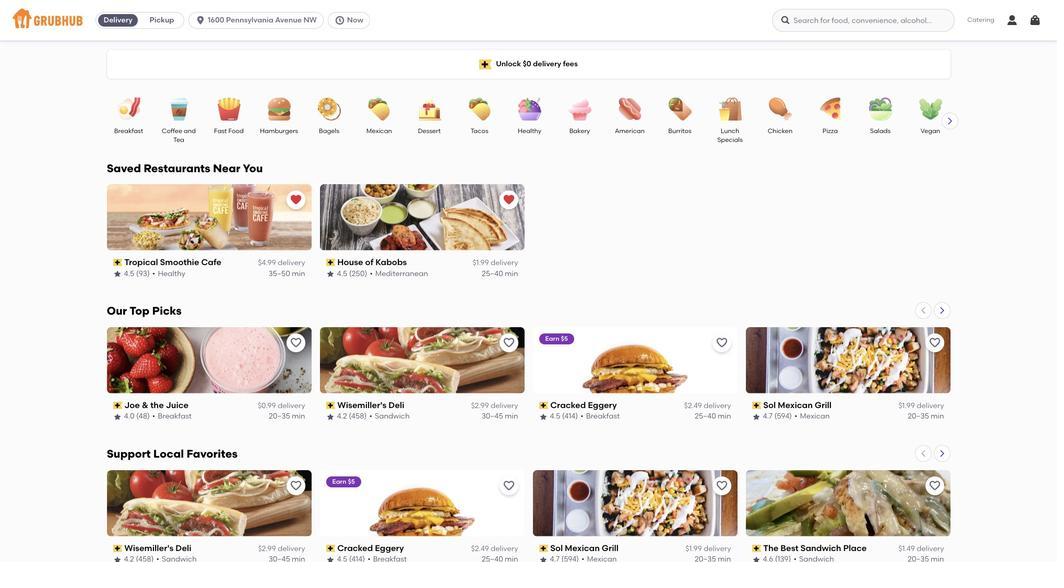 Task type: describe. For each thing, give the bounding box(es) containing it.
saved
[[107, 162, 141, 175]]

mediterranean
[[376, 269, 428, 278]]

delivery for top wisemiller's deli logo
[[491, 402, 519, 411]]

hamburgers
[[260, 127, 298, 135]]

1600 pennsylvania avenue nw
[[208, 16, 317, 25]]

0 horizontal spatial wisemiller's deli logo image
[[107, 471, 312, 537]]

min for joe & the juice
[[292, 412, 305, 421]]

(93)
[[136, 269, 150, 278]]

0 vertical spatial cracked eggery logo image
[[533, 328, 738, 394]]

$1.99 delivery for 20–35
[[899, 402, 945, 411]]

1600
[[208, 16, 224, 25]]

cracked for the bottom cracked eggery logo
[[338, 544, 373, 554]]

1 horizontal spatial sandwich
[[801, 544, 842, 554]]

4.0
[[124, 412, 135, 421]]

20–35 for sol mexican grill
[[909, 412, 930, 421]]

(458)
[[349, 412, 367, 421]]

top
[[130, 305, 150, 318]]

fast food image
[[211, 98, 247, 121]]

unlock $0 delivery fees
[[496, 59, 578, 68]]

coffee
[[162, 127, 182, 135]]

caret left icon image for support local favorites
[[920, 450, 928, 458]]

joe
[[124, 401, 140, 411]]

• for deli
[[370, 412, 372, 421]]

pennsylvania
[[226, 16, 274, 25]]

• mexican
[[795, 412, 830, 421]]

$4.99
[[258, 259, 276, 268]]

juice
[[166, 401, 189, 411]]

saved restaurant button for house of kabobs
[[500, 191, 519, 209]]

the best sandwich place
[[764, 544, 867, 554]]

dessert image
[[411, 98, 448, 121]]

tacos
[[471, 127, 489, 135]]

25–40 for house of kabobs
[[482, 269, 504, 278]]

delivery
[[104, 16, 133, 25]]

catering
[[968, 16, 995, 24]]

bakery
[[570, 127, 591, 135]]

food
[[229, 127, 244, 135]]

20–35 min for joe & the juice
[[269, 412, 305, 421]]

• breakfast for joe & the juice
[[152, 412, 192, 421]]

• for eggery
[[581, 412, 584, 421]]

4.2
[[337, 412, 347, 421]]

specials
[[718, 137, 743, 144]]

star icon image for the bottom cracked eggery logo
[[326, 556, 335, 563]]

saved restaurants near you
[[107, 162, 263, 175]]

pickup button
[[140, 12, 184, 29]]

star icon image for top wisemiller's deli logo
[[326, 413, 335, 421]]

wisemiller's for star icon related to top wisemiller's deli logo
[[338, 401, 387, 411]]

0 horizontal spatial sol
[[551, 544, 563, 554]]

$4.99 delivery
[[258, 259, 305, 268]]

4.7
[[764, 412, 773, 421]]

dessert
[[418, 127, 441, 135]]

delivery for the best sandwich place logo
[[917, 545, 945, 554]]

nw
[[304, 16, 317, 25]]

4.5 (414)
[[550, 412, 578, 421]]

$2.99 for top wisemiller's deli logo
[[471, 402, 489, 411]]

$1.49 delivery
[[899, 545, 945, 554]]

1 horizontal spatial healthy
[[518, 127, 542, 135]]

pizza
[[823, 127, 839, 135]]

0 vertical spatial caret right icon image
[[946, 117, 955, 125]]

american
[[615, 127, 645, 135]]

kabobs
[[376, 258, 407, 267]]

25–40 min for cracked eggery
[[695, 412, 732, 421]]

tea
[[173, 137, 184, 144]]

bagels image
[[311, 98, 348, 121]]

25–40 for cracked eggery
[[695, 412, 717, 421]]

Search for food, convenience, alcohol... search field
[[773, 9, 956, 32]]

star icon image for tropical smoothie cafe  logo
[[113, 270, 121, 278]]

house of kabobs logo image
[[320, 184, 525, 251]]

bakery image
[[562, 98, 598, 121]]

support
[[107, 448, 151, 461]]

min for sol mexican grill
[[932, 412, 945, 421]]

1 horizontal spatial save this restaurant image
[[716, 337, 729, 349]]

(414)
[[563, 412, 578, 421]]

sol mexican grill for the left sol mexican grill logo
[[551, 544, 619, 554]]

25–40 min for house of kabobs
[[482, 269, 519, 278]]

svg image inside 1600 pennsylvania avenue nw button
[[195, 15, 206, 26]]

&
[[142, 401, 148, 411]]

$0.99 delivery
[[258, 402, 305, 411]]

grill for the rightmost sol mexican grill logo
[[815, 401, 832, 411]]

1 vertical spatial cracked eggery logo image
[[320, 471, 525, 537]]

$2.49 for the bottom cracked eggery logo
[[472, 545, 489, 554]]

$0
[[523, 59, 532, 68]]

delivery for the house of kabobs logo
[[491, 259, 519, 268]]

local
[[154, 448, 184, 461]]

grill for the left sol mexican grill logo
[[602, 544, 619, 554]]

0 horizontal spatial breakfast
[[114, 127, 143, 135]]

cracked for the top cracked eggery logo
[[551, 401, 586, 411]]

delivery for tropical smoothie cafe  logo
[[278, 259, 305, 268]]

american image
[[612, 98, 649, 121]]

breakfast for joe & the juice
[[158, 412, 192, 421]]

0 vertical spatial wisemiller's deli logo image
[[320, 328, 525, 394]]

$0.99
[[258, 402, 276, 411]]

salads image
[[863, 98, 899, 121]]

$5 for the bottom cracked eggery logo
[[348, 478, 355, 486]]

now
[[347, 16, 364, 25]]

cafe
[[201, 258, 222, 267]]

lunch specials image
[[712, 98, 749, 121]]

tropical smoothie cafe
[[124, 258, 222, 267]]

fast
[[214, 127, 227, 135]]

breakfast for cracked eggery
[[587, 412, 620, 421]]

the
[[764, 544, 779, 554]]

35–50 min
[[269, 269, 305, 278]]

2 vertical spatial $1.99 delivery
[[686, 545, 732, 554]]

bagels
[[319, 127, 340, 135]]

saved restaurant image
[[290, 194, 302, 206]]

0 horizontal spatial save this restaurant image
[[290, 480, 302, 493]]

min for wisemiller's deli
[[505, 412, 519, 421]]

0 vertical spatial sol
[[764, 401, 777, 411]]

earn $5 for the top cracked eggery logo
[[546, 335, 568, 343]]

earn for the top cracked eggery logo
[[546, 335, 560, 343]]

house of kabobs
[[338, 258, 407, 267]]

picks
[[152, 305, 182, 318]]

1 horizontal spatial sol mexican grill logo image
[[746, 328, 951, 394]]

coffee and tea
[[162, 127, 196, 144]]

now button
[[328, 12, 375, 29]]

near
[[213, 162, 241, 175]]

chicken
[[768, 127, 793, 135]]

subscription pass image for 4.5 (93)
[[113, 259, 122, 267]]

our
[[107, 305, 127, 318]]

4.5 (250)
[[337, 269, 368, 278]]

earn for the bottom cracked eggery logo
[[333, 478, 347, 486]]

smoothie
[[160, 258, 199, 267]]

$1.99 delivery for 25–40
[[473, 259, 519, 268]]

vegan
[[922, 127, 941, 135]]

earn $5 for the bottom cracked eggery logo
[[333, 478, 355, 486]]

$2.49 delivery for the top cracked eggery logo
[[685, 402, 732, 411]]

salads
[[871, 127, 891, 135]]

delivery for the top cracked eggery logo
[[704, 402, 732, 411]]

burritos
[[669, 127, 692, 135]]

delivery for the left sol mexican grill logo
[[704, 545, 732, 554]]



Task type: vqa. For each thing, say whether or not it's contained in the screenshot.
Saved restaurant button
yes



Task type: locate. For each thing, give the bounding box(es) containing it.
saved restaurant button
[[287, 191, 305, 209], [500, 191, 519, 209]]

healthy image
[[512, 98, 548, 121]]

restaurants
[[144, 162, 210, 175]]

chicken image
[[763, 98, 799, 121]]

sandwich right best
[[801, 544, 842, 554]]

1 vertical spatial caret left icon image
[[920, 450, 928, 458]]

1 horizontal spatial • breakfast
[[581, 412, 620, 421]]

caret right icon image for our top picks
[[939, 307, 947, 315]]

$2.49
[[685, 402, 702, 411], [472, 545, 489, 554]]

1 horizontal spatial 4.5
[[337, 269, 348, 278]]

1 vertical spatial 25–40 min
[[695, 412, 732, 421]]

$2.99 for left wisemiller's deli logo
[[258, 545, 276, 554]]

1 horizontal spatial $1.99 delivery
[[686, 545, 732, 554]]

1 vertical spatial earn
[[333, 478, 347, 486]]

2 vertical spatial $1.99
[[686, 545, 702, 554]]

subscription pass image
[[113, 259, 122, 267], [326, 259, 336, 267], [326, 402, 336, 410], [539, 402, 549, 410], [113, 545, 122, 553], [753, 545, 762, 553]]

saved restaurant image
[[503, 194, 515, 206]]

1 vertical spatial $5
[[348, 478, 355, 486]]

saved restaurant button for tropical smoothie cafe
[[287, 191, 305, 209]]

• right (414)
[[581, 412, 584, 421]]

0 horizontal spatial $2.49
[[472, 545, 489, 554]]

the best sandwich place logo image
[[746, 471, 951, 537]]

sol mexican grill
[[764, 401, 832, 411], [551, 544, 619, 554]]

4.5 for tropical smoothie cafe
[[124, 269, 134, 278]]

0 horizontal spatial eggery
[[375, 544, 404, 554]]

0 vertical spatial wisemiller's deli
[[338, 401, 405, 411]]

• sandwich
[[370, 412, 410, 421]]

1 horizontal spatial 20–35
[[909, 412, 930, 421]]

1 vertical spatial sandwich
[[801, 544, 842, 554]]

0 vertical spatial cracked
[[551, 401, 586, 411]]

star icon image
[[113, 270, 121, 278], [326, 270, 335, 278], [113, 413, 121, 421], [326, 413, 335, 421], [539, 413, 548, 421], [753, 413, 761, 421], [113, 556, 121, 563], [326, 556, 335, 563], [539, 556, 548, 563], [753, 556, 761, 563]]

lunch
[[721, 127, 740, 135]]

1 vertical spatial cracked eggery
[[338, 544, 404, 554]]

• down house of kabobs
[[370, 269, 373, 278]]

sol mexican grill logo image
[[746, 328, 951, 394], [533, 471, 738, 537]]

wisemiller's
[[338, 401, 387, 411], [124, 544, 174, 554]]

favorites
[[187, 448, 238, 461]]

20–35 min for sol mexican grill
[[909, 412, 945, 421]]

$1.99 delivery
[[473, 259, 519, 268], [899, 402, 945, 411], [686, 545, 732, 554]]

0 horizontal spatial • breakfast
[[152, 412, 192, 421]]

30–45 min
[[482, 412, 519, 421]]

support local favorites
[[107, 448, 238, 461]]

caret left icon image for our top picks
[[920, 307, 928, 315]]

• breakfast for cracked eggery
[[581, 412, 620, 421]]

1 20–35 from the left
[[269, 412, 290, 421]]

of
[[366, 258, 374, 267]]

delivery for the rightmost sol mexican grill logo
[[917, 402, 945, 411]]

0 horizontal spatial sol mexican grill logo image
[[533, 471, 738, 537]]

35–50
[[269, 269, 290, 278]]

delivery button
[[96, 12, 140, 29]]

1 horizontal spatial wisemiller's deli logo image
[[320, 328, 525, 394]]

grill
[[815, 401, 832, 411], [602, 544, 619, 554]]

star icon image for left wisemiller's deli logo
[[113, 556, 121, 563]]

star icon image for the house of kabobs logo
[[326, 270, 335, 278]]

0 vertical spatial $2.99 delivery
[[471, 402, 519, 411]]

mexican image
[[361, 98, 398, 121]]

breakfast right (414)
[[587, 412, 620, 421]]

1 horizontal spatial $1.99
[[686, 545, 702, 554]]

• breakfast right (414)
[[581, 412, 620, 421]]

hamburgers image
[[261, 98, 298, 121]]

1 vertical spatial deli
[[176, 544, 192, 554]]

0 horizontal spatial earn $5
[[333, 478, 355, 486]]

$2.99 delivery
[[471, 402, 519, 411], [258, 545, 305, 554]]

0 horizontal spatial sol mexican grill
[[551, 544, 619, 554]]

• for mexican
[[795, 412, 798, 421]]

0 horizontal spatial sandwich
[[375, 412, 410, 421]]

$2.99
[[471, 402, 489, 411], [258, 545, 276, 554]]

pizza image
[[813, 98, 849, 121]]

1 vertical spatial $2.49
[[472, 545, 489, 554]]

0 horizontal spatial 20–35 min
[[269, 412, 305, 421]]

min for cracked eggery
[[718, 412, 732, 421]]

subscription pass image for 4.5 (250)
[[326, 259, 336, 267]]

star icon image for the best sandwich place logo
[[753, 556, 761, 563]]

1 saved restaurant button from the left
[[287, 191, 305, 209]]

min for house of kabobs
[[505, 269, 519, 278]]

burritos image
[[662, 98, 699, 121]]

0 vertical spatial sandwich
[[375, 412, 410, 421]]

sandwich
[[375, 412, 410, 421], [801, 544, 842, 554]]

0 horizontal spatial $2.99 delivery
[[258, 545, 305, 554]]

you
[[243, 162, 263, 175]]

1 horizontal spatial saved restaurant button
[[500, 191, 519, 209]]

1 horizontal spatial $2.49 delivery
[[685, 402, 732, 411]]

caret left icon image
[[920, 307, 928, 315], [920, 450, 928, 458]]

(250)
[[349, 269, 368, 278]]

20–35 for joe & the juice
[[269, 412, 290, 421]]

0 vertical spatial caret left icon image
[[920, 307, 928, 315]]

our top picks
[[107, 305, 182, 318]]

place
[[844, 544, 867, 554]]

subscription pass image for 4.2 (458)
[[326, 402, 336, 410]]

sandwich right (458)
[[375, 412, 410, 421]]

caret right icon image
[[946, 117, 955, 125], [939, 307, 947, 315], [939, 450, 947, 458]]

• right (458)
[[370, 412, 372, 421]]

0 horizontal spatial grill
[[602, 544, 619, 554]]

$1.99 for 25–40
[[473, 259, 489, 268]]

4.5 left (414)
[[550, 412, 561, 421]]

0 vertical spatial eggery
[[588, 401, 617, 411]]

delivery for joe & the juice  logo
[[278, 402, 305, 411]]

1 vertical spatial sol mexican grill
[[551, 544, 619, 554]]

1 horizontal spatial cracked
[[551, 401, 586, 411]]

$2.49 delivery for the bottom cracked eggery logo
[[472, 545, 519, 554]]

1 vertical spatial $1.99
[[899, 402, 916, 411]]

tacos image
[[462, 98, 498, 121]]

0 horizontal spatial cracked eggery logo image
[[320, 471, 525, 537]]

tropical
[[124, 258, 158, 267]]

1 vertical spatial healthy
[[158, 269, 185, 278]]

0 horizontal spatial $1.99 delivery
[[473, 259, 519, 268]]

1 horizontal spatial 25–40 min
[[695, 412, 732, 421]]

(594)
[[775, 412, 793, 421]]

healthy down healthy 'image'
[[518, 127, 542, 135]]

save this restaurant button
[[287, 334, 305, 353], [500, 334, 519, 353], [713, 334, 732, 353], [926, 334, 945, 353], [287, 477, 305, 496], [500, 477, 519, 496], [713, 477, 732, 496], [926, 477, 945, 496]]

2 20–35 min from the left
[[909, 412, 945, 421]]

unlock
[[496, 59, 521, 68]]

• for smoothie
[[152, 269, 155, 278]]

0 vertical spatial $2.49
[[685, 402, 702, 411]]

$2.49 for the top cracked eggery logo
[[685, 402, 702, 411]]

0 vertical spatial 25–40
[[482, 269, 504, 278]]

4.5 for cracked eggery
[[550, 412, 561, 421]]

star icon image for the top cracked eggery logo
[[539, 413, 548, 421]]

1 vertical spatial sol mexican grill logo image
[[533, 471, 738, 537]]

healthy
[[518, 127, 542, 135], [158, 269, 185, 278]]

wisemiller's deli logo image
[[320, 328, 525, 394], [107, 471, 312, 537]]

svg image
[[1007, 14, 1019, 27], [1030, 14, 1042, 27], [195, 15, 206, 26], [335, 15, 345, 26]]

• for &
[[152, 412, 155, 421]]

2 20–35 from the left
[[909, 412, 930, 421]]

1 horizontal spatial $5
[[561, 335, 568, 343]]

vegan image
[[913, 98, 950, 121]]

delivery for left wisemiller's deli logo
[[278, 545, 305, 554]]

0 horizontal spatial healthy
[[158, 269, 185, 278]]

• right (93) at the left top of the page
[[152, 269, 155, 278]]

0 horizontal spatial cracked
[[338, 544, 373, 554]]

1 vertical spatial wisemiller's
[[124, 544, 174, 554]]

1 horizontal spatial $2.99 delivery
[[471, 402, 519, 411]]

delivery
[[533, 59, 562, 68], [278, 259, 305, 268], [491, 259, 519, 268], [278, 402, 305, 411], [491, 402, 519, 411], [704, 402, 732, 411], [917, 402, 945, 411], [278, 545, 305, 554], [491, 545, 519, 554], [704, 545, 732, 554], [917, 545, 945, 554]]

1 vertical spatial wisemiller's deli
[[124, 544, 192, 554]]

1 vertical spatial sol
[[551, 544, 563, 554]]

wisemiller's deli for star icon associated with left wisemiller's deli logo
[[124, 544, 192, 554]]

1 horizontal spatial eggery
[[588, 401, 617, 411]]

4.2 (458)
[[337, 412, 367, 421]]

1 vertical spatial grill
[[602, 544, 619, 554]]

0 vertical spatial sol mexican grill
[[764, 401, 832, 411]]

deli for star icon associated with left wisemiller's deli logo
[[176, 544, 192, 554]]

4.5 for house of kabobs
[[337, 269, 348, 278]]

4.5 (93)
[[124, 269, 150, 278]]

1 horizontal spatial wisemiller's
[[338, 401, 387, 411]]

subscription pass image
[[113, 402, 122, 410], [753, 402, 762, 410], [326, 545, 336, 553], [539, 545, 549, 553]]

catering button
[[961, 9, 1003, 32]]

20–35
[[269, 412, 290, 421], [909, 412, 930, 421]]

cracked eggery for the bottom cracked eggery logo
[[338, 544, 404, 554]]

$2.49 delivery
[[685, 402, 732, 411], [472, 545, 519, 554]]

$1.99 for 20–35
[[899, 402, 916, 411]]

save this restaurant image
[[290, 337, 302, 349], [503, 337, 515, 349], [929, 337, 942, 349], [503, 480, 515, 493], [716, 480, 729, 493], [929, 480, 942, 493]]

coffee and tea image
[[161, 98, 197, 121]]

cracked eggery logo image
[[533, 328, 738, 394], [320, 471, 525, 537]]

eggery for star icon corresponding to the top cracked eggery logo
[[588, 401, 617, 411]]

(48)
[[136, 412, 150, 421]]

lunch specials
[[718, 127, 743, 144]]

4.0 (48)
[[124, 412, 150, 421]]

breakfast down breakfast image
[[114, 127, 143, 135]]

and
[[184, 127, 196, 135]]

0 horizontal spatial $1.99
[[473, 259, 489, 268]]

deli for star icon related to top wisemiller's deli logo
[[389, 401, 405, 411]]

30–45
[[482, 412, 504, 421]]

star icon image for joe & the juice  logo
[[113, 413, 121, 421]]

2 horizontal spatial $1.99 delivery
[[899, 402, 945, 411]]

4.7 (594)
[[764, 412, 793, 421]]

best
[[781, 544, 799, 554]]

• healthy
[[152, 269, 185, 278]]

healthy down tropical smoothie cafe
[[158, 269, 185, 278]]

wisemiller's for star icon associated with left wisemiller's deli logo
[[124, 544, 174, 554]]

0 vertical spatial deli
[[389, 401, 405, 411]]

0 vertical spatial sol mexican grill logo image
[[746, 328, 951, 394]]

caret right icon image for support local favorites
[[939, 450, 947, 458]]

avenue
[[275, 16, 302, 25]]

1 • breakfast from the left
[[152, 412, 192, 421]]

1 vertical spatial 25–40
[[695, 412, 717, 421]]

• breakfast down the "juice"
[[152, 412, 192, 421]]

deli
[[389, 401, 405, 411], [176, 544, 192, 554]]

1 vertical spatial $1.99 delivery
[[899, 402, 945, 411]]

0 horizontal spatial $2.49 delivery
[[472, 545, 519, 554]]

house
[[338, 258, 363, 267]]

svg image
[[781, 15, 792, 26]]

breakfast down the "juice"
[[158, 412, 192, 421]]

4.5
[[124, 269, 134, 278], [337, 269, 348, 278], [550, 412, 561, 421]]

1 caret left icon image from the top
[[920, 307, 928, 315]]

0 vertical spatial $2.49 delivery
[[685, 402, 732, 411]]

1 vertical spatial wisemiller's deli logo image
[[107, 471, 312, 537]]

• mediterranean
[[370, 269, 428, 278]]

0 vertical spatial 25–40 min
[[482, 269, 519, 278]]

1 horizontal spatial 25–40
[[695, 412, 717, 421]]

save this restaurant image
[[716, 337, 729, 349], [290, 480, 302, 493]]

$1.99
[[473, 259, 489, 268], [899, 402, 916, 411], [686, 545, 702, 554]]

eggery
[[588, 401, 617, 411], [375, 544, 404, 554]]

main navigation navigation
[[0, 0, 1058, 41]]

joe & the juice  logo image
[[107, 328, 312, 394]]

the
[[151, 401, 164, 411]]

1 vertical spatial $2.49 delivery
[[472, 545, 519, 554]]

fast food
[[214, 127, 244, 135]]

joe & the juice
[[124, 401, 189, 411]]

subscription pass image for 4.5 (414)
[[539, 402, 549, 410]]

tropical smoothie cafe  logo image
[[107, 184, 312, 251]]

grubhub plus flag logo image
[[480, 59, 492, 69]]

1 horizontal spatial wisemiller's deli
[[338, 401, 405, 411]]

$1.49
[[899, 545, 916, 554]]

1 horizontal spatial sol mexican grill
[[764, 401, 832, 411]]

1 vertical spatial cracked
[[338, 544, 373, 554]]

0 horizontal spatial wisemiller's deli
[[124, 544, 192, 554]]

1 vertical spatial caret right icon image
[[939, 307, 947, 315]]

sol
[[764, 401, 777, 411], [551, 544, 563, 554]]

2 • breakfast from the left
[[581, 412, 620, 421]]

cracked eggery for the top cracked eggery logo
[[551, 401, 617, 411]]

• for of
[[370, 269, 373, 278]]

• right (48)
[[152, 412, 155, 421]]

0 vertical spatial earn $5
[[546, 335, 568, 343]]

0 horizontal spatial 4.5
[[124, 269, 134, 278]]

2 horizontal spatial $1.99
[[899, 402, 916, 411]]

$5 for the top cracked eggery logo
[[561, 335, 568, 343]]

0 horizontal spatial earn
[[333, 478, 347, 486]]

0 vertical spatial $5
[[561, 335, 568, 343]]

eggery for the bottom cracked eggery logo star icon
[[375, 544, 404, 554]]

1 20–35 min from the left
[[269, 412, 305, 421]]

1 vertical spatial $2.99
[[258, 545, 276, 554]]

earn
[[546, 335, 560, 343], [333, 478, 347, 486]]

• breakfast
[[152, 412, 192, 421], [581, 412, 620, 421]]

delivery for the bottom cracked eggery logo
[[491, 545, 519, 554]]

0 horizontal spatial $5
[[348, 478, 355, 486]]

svg image inside now button
[[335, 15, 345, 26]]

wisemiller's deli for star icon related to top wisemiller's deli logo
[[338, 401, 405, 411]]

fees
[[563, 59, 578, 68]]

1 vertical spatial $2.99 delivery
[[258, 545, 305, 554]]

pickup
[[150, 16, 174, 25]]

1 horizontal spatial $2.49
[[685, 402, 702, 411]]

0 horizontal spatial 25–40
[[482, 269, 504, 278]]

4.5 down house
[[337, 269, 348, 278]]

0 vertical spatial cracked eggery
[[551, 401, 617, 411]]

2 horizontal spatial 4.5
[[550, 412, 561, 421]]

1 horizontal spatial cracked eggery
[[551, 401, 617, 411]]

cracked eggery
[[551, 401, 617, 411], [338, 544, 404, 554]]

1 horizontal spatial deli
[[389, 401, 405, 411]]

2 caret left icon image from the top
[[920, 450, 928, 458]]

1 horizontal spatial $2.99
[[471, 402, 489, 411]]

1600 pennsylvania avenue nw button
[[189, 12, 328, 29]]

sol mexican grill for the rightmost sol mexican grill logo
[[764, 401, 832, 411]]

earn $5
[[546, 335, 568, 343], [333, 478, 355, 486]]

$5
[[561, 335, 568, 343], [348, 478, 355, 486]]

0 horizontal spatial cracked eggery
[[338, 544, 404, 554]]

breakfast image
[[110, 98, 147, 121]]

4.5 left (93) at the left top of the page
[[124, 269, 134, 278]]

• right (594)
[[795, 412, 798, 421]]

min for tropical smoothie cafe
[[292, 269, 305, 278]]

2 vertical spatial caret right icon image
[[939, 450, 947, 458]]

2 saved restaurant button from the left
[[500, 191, 519, 209]]

2 horizontal spatial breakfast
[[587, 412, 620, 421]]

0 horizontal spatial wisemiller's
[[124, 544, 174, 554]]



